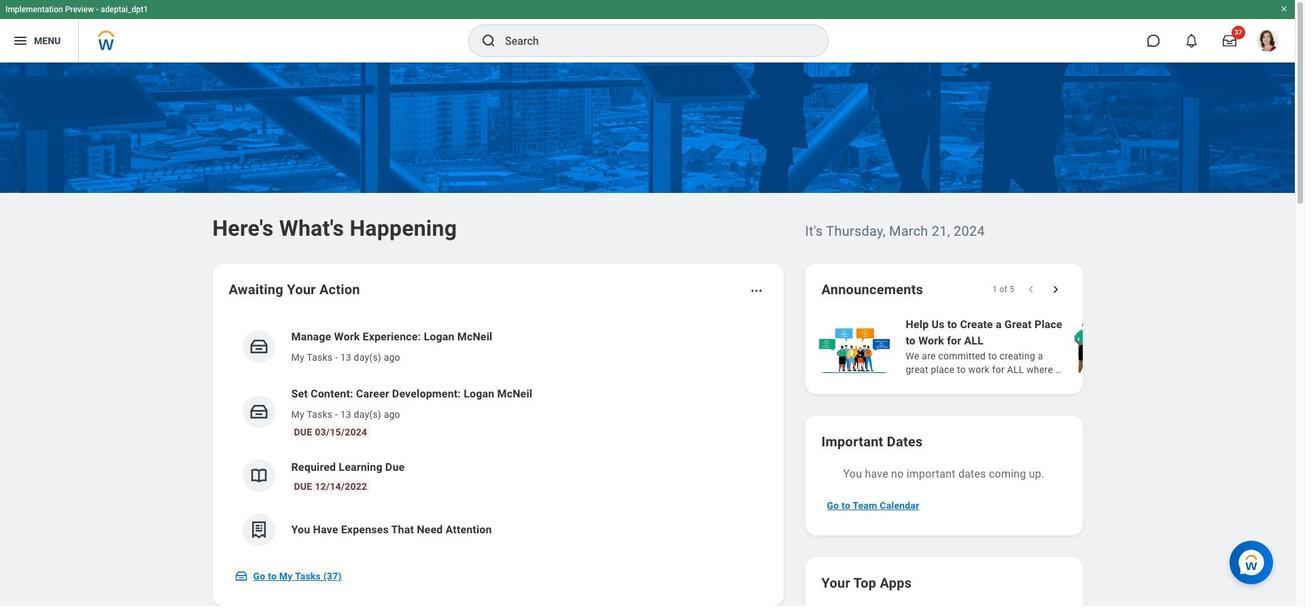 Task type: vqa. For each thing, say whether or not it's contained in the screenshot.
first menu item from the bottom
no



Task type: locate. For each thing, give the bounding box(es) containing it.
0 vertical spatial inbox image
[[249, 337, 269, 357]]

inbox large image
[[1224, 34, 1237, 48]]

list
[[817, 316, 1306, 378], [229, 318, 768, 558]]

book open image
[[249, 466, 269, 486]]

inbox image
[[249, 337, 269, 357], [249, 402, 269, 422]]

chevron left small image
[[1025, 283, 1038, 297]]

banner
[[0, 0, 1296, 63]]

main content
[[0, 63, 1306, 607]]

1 vertical spatial inbox image
[[249, 402, 269, 422]]

2 inbox image from the top
[[249, 402, 269, 422]]

status
[[993, 284, 1015, 295]]

notifications large image
[[1186, 34, 1199, 48]]

profile logan mcneil image
[[1258, 30, 1279, 54]]



Task type: describe. For each thing, give the bounding box(es) containing it.
0 horizontal spatial list
[[229, 318, 768, 558]]

close environment banner image
[[1281, 5, 1289, 13]]

chevron right small image
[[1049, 283, 1063, 297]]

search image
[[481, 33, 497, 49]]

Search Workday  search field
[[505, 26, 801, 56]]

justify image
[[12, 33, 29, 49]]

inbox image
[[234, 570, 248, 584]]

1 inbox image from the top
[[249, 337, 269, 357]]

1 horizontal spatial list
[[817, 316, 1306, 378]]

dashboard expenses image
[[249, 520, 269, 541]]



